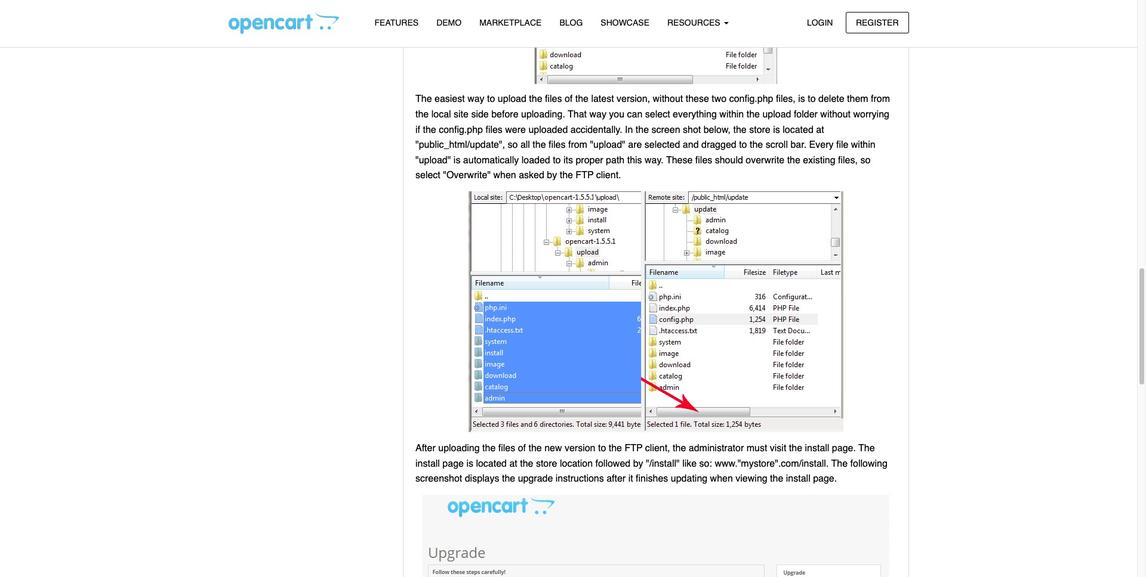 Task type: vqa. For each thing, say whether or not it's contained in the screenshot.
'Two'
yes



Task type: describe. For each thing, give the bounding box(es) containing it.
it
[[628, 474, 633, 485]]

store inside the easiest way to upload the files of the latest version, without these two config.php files, is to delete them from the local site side before uploading. that way you can select everything within the upload folder without worrying if the config.php files were uploaded accidentally. in the screen shot below, the store is located at "public_html/update", so all the files from "upload" are selected and dragged to the scroll bar. every file within "upload" is automatically loaded to its proper path this way. these files should overwrite the existing files, so select "overwrite" when asked by the ftp client.
[[749, 125, 770, 135]]

0 horizontal spatial select
[[415, 170, 440, 181]]

below,
[[704, 125, 731, 135]]

client,
[[645, 443, 670, 454]]

store inside after uploading the files of the new version to the ftp client, the administrator must visit the install page. the install page is located at the store location followed by "/install" like so: www."mystore".com/install. the following screenshot displays the upgrade instructions after it finishes updating when viewing the install page.
[[536, 459, 557, 470]]

upgrade
[[518, 474, 553, 485]]

you
[[609, 109, 624, 120]]

0 horizontal spatial so
[[508, 140, 518, 151]]

path
[[606, 155, 625, 166]]

demo
[[436, 18, 462, 27]]

when inside after uploading the files of the new version to the ftp client, the administrator must visit the install page. the install page is located at the store location followed by "/install" like so: www."mystore".com/install. the following screenshot displays the upgrade instructions after it finishes updating when viewing the install page.
[[710, 474, 733, 485]]

version,
[[617, 94, 650, 105]]

marketplace
[[479, 18, 542, 27]]

visit
[[770, 443, 786, 454]]

site
[[454, 109, 469, 120]]

login link
[[797, 12, 843, 33]]

version
[[565, 443, 595, 454]]

them
[[847, 94, 868, 105]]

delete config image
[[534, 0, 778, 85]]

shot
[[683, 125, 701, 135]]

page
[[443, 459, 464, 470]]

the easiest way to upload the files of the latest version, without these two config.php files, is to delete them from the local site side before uploading. that way you can select everything within the upload folder without worrying if the config.php files were uploaded accidentally. in the screen shot below, the store is located at "public_html/update", so all the files from "upload" are selected and dragged to the scroll bar. every file within "upload" is automatically loaded to its proper path this way. these files should overwrite the existing files, so select "overwrite" when asked by the ftp client.
[[415, 94, 890, 181]]

file
[[836, 140, 848, 151]]

blog
[[560, 18, 583, 27]]

existing
[[803, 155, 835, 166]]

0 horizontal spatial upload
[[498, 94, 526, 105]]

0 vertical spatial without
[[653, 94, 683, 105]]

uploading.
[[521, 109, 565, 120]]

its
[[563, 155, 573, 166]]

upgrade install image
[[422, 495, 890, 578]]

bar.
[[791, 140, 807, 151]]

files inside after uploading the files of the new version to the ftp client, the administrator must visit the install page. the install page is located at the store location followed by "/install" like so: www."mystore".com/install. the following screenshot displays the upgrade instructions after it finishes updating when viewing the install page.
[[498, 443, 515, 454]]

0 vertical spatial way
[[467, 94, 484, 105]]

0 horizontal spatial "upload"
[[415, 155, 451, 166]]

register link
[[846, 12, 909, 33]]

"overwrite"
[[443, 170, 491, 181]]

accidentally.
[[570, 125, 622, 135]]

blog link
[[551, 13, 592, 34]]

selected
[[645, 140, 680, 151]]

1 vertical spatial upload
[[763, 109, 791, 120]]

1 horizontal spatial so
[[860, 155, 870, 166]]

before
[[491, 109, 518, 120]]

is inside after uploading the files of the new version to the ftp client, the administrator must visit the install page. the install page is located at the store location followed by "/install" like so: www."mystore".com/install. the following screenshot displays the upgrade instructions after it finishes updating when viewing the install page.
[[466, 459, 473, 470]]

everything
[[673, 109, 717, 120]]

latest
[[591, 94, 614, 105]]

side
[[471, 109, 489, 120]]

if
[[415, 125, 420, 135]]

to up should at the top right of the page
[[739, 140, 747, 151]]

1 horizontal spatial files,
[[838, 155, 858, 166]]

to up 'folder'
[[808, 94, 816, 105]]

finishes
[[636, 474, 668, 485]]

new
[[544, 443, 562, 454]]

is up 'folder'
[[798, 94, 805, 105]]

1 vertical spatial from
[[568, 140, 587, 151]]

files down uploaded
[[549, 140, 566, 151]]

way.
[[645, 155, 664, 166]]

loaded
[[522, 155, 550, 166]]

asked
[[519, 170, 544, 181]]

easiest
[[435, 94, 465, 105]]

location
[[560, 459, 593, 470]]

should
[[715, 155, 743, 166]]

screenshot
[[415, 474, 462, 485]]

overwrite
[[746, 155, 784, 166]]

at inside the easiest way to upload the files of the latest version, without these two config.php files, is to delete them from the local site side before uploading. that way you can select everything within the upload folder without worrying if the config.php files were uploaded accidentally. in the screen shot below, the store is located at "public_html/update", so all the files from "upload" are selected and dragged to the scroll bar. every file within "upload" is automatically loaded to its proper path this way. these files should overwrite the existing files, so select "overwrite" when asked by the ftp client.
[[816, 125, 824, 135]]

so:
[[699, 459, 712, 470]]

ftp inside the easiest way to upload the files of the latest version, without these two config.php files, is to delete them from the local site side before uploading. that way you can select everything within the upload folder without worrying if the config.php files were uploaded accidentally. in the screen shot below, the store is located at "public_html/update", so all the files from "upload" are selected and dragged to the scroll bar. every file within "upload" is automatically loaded to its proper path this way. these files should overwrite the existing files, so select "overwrite" when asked by the ftp client.
[[576, 170, 594, 181]]

dragged
[[701, 140, 736, 151]]

these
[[686, 94, 709, 105]]

following
[[850, 459, 888, 470]]

0 horizontal spatial config.php
[[439, 125, 483, 135]]

features
[[375, 18, 419, 27]]

displays
[[465, 474, 499, 485]]

folder
[[794, 109, 818, 120]]

opencart - open source shopping cart solution image
[[228, 13, 339, 34]]

1 vertical spatial install
[[415, 459, 440, 470]]

1 vertical spatial within
[[851, 140, 876, 151]]

of inside the easiest way to upload the files of the latest version, without these two config.php files, is to delete them from the local site side before uploading. that way you can select everything within the upload folder without worrying if the config.php files were uploaded accidentally. in the screen shot below, the store is located at "public_html/update", so all the files from "upload" are selected and dragged to the scroll bar. every file within "upload" is automatically loaded to its proper path this way. these files should overwrite the existing files, so select "overwrite" when asked by the ftp client.
[[565, 94, 573, 105]]

this
[[627, 155, 642, 166]]

register
[[856, 18, 899, 27]]

files up uploading.
[[545, 94, 562, 105]]

1 vertical spatial page.
[[813, 474, 837, 485]]

1 horizontal spatial way
[[589, 109, 606, 120]]

these
[[666, 155, 693, 166]]

two
[[712, 94, 727, 105]]

1 horizontal spatial without
[[820, 109, 851, 120]]



Task type: locate. For each thing, give the bounding box(es) containing it.
1 vertical spatial "upload"
[[415, 155, 451, 166]]

1 vertical spatial when
[[710, 474, 733, 485]]

updating
[[671, 474, 707, 485]]

without
[[653, 94, 683, 105], [820, 109, 851, 120]]

0 horizontal spatial located
[[476, 459, 507, 470]]

0 horizontal spatial ftp
[[576, 170, 594, 181]]

1 vertical spatial by
[[633, 459, 643, 470]]

upload up "before"
[[498, 94, 526, 105]]

1 horizontal spatial config.php
[[729, 94, 773, 105]]

1 vertical spatial files,
[[838, 155, 858, 166]]

to up side
[[487, 94, 495, 105]]

config.php
[[729, 94, 773, 105], [439, 125, 483, 135]]

is
[[798, 94, 805, 105], [773, 125, 780, 135], [454, 155, 460, 166], [466, 459, 473, 470]]

so left all
[[508, 140, 518, 151]]

so
[[508, 140, 518, 151], [860, 155, 870, 166]]

the up local
[[415, 94, 432, 105]]

store up the scroll
[[749, 125, 770, 135]]

"upload" down "public_html/update",
[[415, 155, 451, 166]]

features link
[[366, 13, 427, 34]]

the inside the easiest way to upload the files of the latest version, without these two config.php files, is to delete them from the local site side before uploading. that way you can select everything within the upload folder without worrying if the config.php files were uploaded accidentally. in the screen shot below, the store is located at "public_html/update", so all the files from "upload" are selected and dragged to the scroll bar. every file within "upload" is automatically loaded to its proper path this way. these files should overwrite the existing files, so select "overwrite" when asked by the ftp client.
[[415, 94, 432, 105]]

1 vertical spatial so
[[860, 155, 870, 166]]

after
[[415, 443, 436, 454]]

0 vertical spatial within
[[719, 109, 744, 120]]

0 horizontal spatial way
[[467, 94, 484, 105]]

1 vertical spatial the
[[858, 443, 875, 454]]

1 horizontal spatial at
[[816, 125, 824, 135]]

by up finishes
[[633, 459, 643, 470]]

can
[[627, 109, 643, 120]]

like
[[682, 459, 697, 470]]

1 vertical spatial select
[[415, 170, 440, 181]]

by
[[547, 170, 557, 181], [633, 459, 643, 470]]

0 horizontal spatial of
[[518, 443, 526, 454]]

ftp down proper
[[576, 170, 594, 181]]

0 vertical spatial located
[[783, 125, 813, 135]]

2 horizontal spatial the
[[858, 443, 875, 454]]

1 horizontal spatial store
[[749, 125, 770, 135]]

instructions
[[556, 474, 604, 485]]

local
[[431, 109, 451, 120]]

1 vertical spatial config.php
[[439, 125, 483, 135]]

0 vertical spatial of
[[565, 94, 573, 105]]

without left these
[[653, 94, 683, 105]]

0 horizontal spatial without
[[653, 94, 683, 105]]

are
[[628, 140, 642, 151]]

0 horizontal spatial when
[[493, 170, 516, 181]]

that
[[568, 109, 587, 120]]

followed
[[595, 459, 630, 470]]

in
[[625, 125, 633, 135]]

to inside after uploading the files of the new version to the ftp client, the administrator must visit the install page. the install page is located at the store location followed by "/install" like so: www."mystore".com/install. the following screenshot displays the upgrade instructions after it finishes updating when viewing the install page.
[[598, 443, 606, 454]]

1 horizontal spatial when
[[710, 474, 733, 485]]

0 vertical spatial ftp
[[576, 170, 594, 181]]

of inside after uploading the files of the new version to the ftp client, the administrator must visit the install page. the install page is located at the store location followed by "/install" like so: www."mystore".com/install. the following screenshot displays the upgrade instructions after it finishes updating when viewing the install page.
[[518, 443, 526, 454]]

from up worrying
[[871, 94, 890, 105]]

files up displays
[[498, 443, 515, 454]]

is down "public_html/update",
[[454, 155, 460, 166]]

"upload" up 'path'
[[590, 140, 625, 151]]

1 vertical spatial of
[[518, 443, 526, 454]]

0 vertical spatial upload
[[498, 94, 526, 105]]

0 horizontal spatial the
[[415, 94, 432, 105]]

page. up following
[[832, 443, 856, 454]]

from up its
[[568, 140, 587, 151]]

0 vertical spatial page.
[[832, 443, 856, 454]]

showcase link
[[592, 13, 658, 34]]

0 horizontal spatial store
[[536, 459, 557, 470]]

config.php down the site
[[439, 125, 483, 135]]

marketplace link
[[470, 13, 551, 34]]

way
[[467, 94, 484, 105], [589, 109, 606, 120]]

showcase
[[601, 18, 649, 27]]

uploaded
[[529, 125, 568, 135]]

ftp update version155 image
[[468, 191, 844, 434]]

by right asked
[[547, 170, 557, 181]]

when down automatically
[[493, 170, 516, 181]]

screen
[[652, 125, 680, 135]]

install
[[805, 443, 829, 454], [415, 459, 440, 470], [786, 474, 810, 485]]

resources link
[[658, 13, 738, 34]]

by inside after uploading the files of the new version to the ftp client, the administrator must visit the install page. the install page is located at the store location followed by "/install" like so: www."mystore".com/install. the following screenshot displays the upgrade instructions after it finishes updating when viewing the install page.
[[633, 459, 643, 470]]

0 vertical spatial store
[[749, 125, 770, 135]]

select left '"overwrite"'
[[415, 170, 440, 181]]

of left new
[[518, 443, 526, 454]]

install right visit
[[805, 443, 829, 454]]

store
[[749, 125, 770, 135], [536, 459, 557, 470]]

1 vertical spatial without
[[820, 109, 851, 120]]

to up followed
[[598, 443, 606, 454]]

way up side
[[467, 94, 484, 105]]

0 vertical spatial config.php
[[729, 94, 773, 105]]

without down delete
[[820, 109, 851, 120]]

after uploading the files of the new version to the ftp client, the administrator must visit the install page. the install page is located at the store location followed by "/install" like so: www."mystore".com/install. the following screenshot displays the upgrade instructions after it finishes updating when viewing the install page.
[[415, 443, 888, 485]]

select up screen at the right of page
[[645, 109, 670, 120]]

after
[[607, 474, 626, 485]]

proper
[[576, 155, 603, 166]]

located inside the easiest way to upload the files of the latest version, without these two config.php files, is to delete them from the local site side before uploading. that way you can select everything within the upload folder without worrying if the config.php files were uploaded accidentally. in the screen shot below, the store is located at "public_html/update", so all the files from "upload" are selected and dragged to the scroll bar. every file within "upload" is automatically loaded to its proper path this way. these files should overwrite the existing files, so select "overwrite" when asked by the ftp client.
[[783, 125, 813, 135]]

scroll
[[766, 140, 788, 151]]

"/install"
[[646, 459, 680, 470]]

way up accidentally.
[[589, 109, 606, 120]]

by inside the easiest way to upload the files of the latest version, without these two config.php files, is to delete them from the local site side before uploading. that way you can select everything within the upload folder without worrying if the config.php files were uploaded accidentally. in the screen shot below, the store is located at "public_html/update", so all the files from "upload" are selected and dragged to the scroll bar. every file within "upload" is automatically loaded to its proper path this way. these files should overwrite the existing files, so select "overwrite" when asked by the ftp client.
[[547, 170, 557, 181]]

so right existing
[[860, 155, 870, 166]]

upload
[[498, 94, 526, 105], [763, 109, 791, 120]]

when
[[493, 170, 516, 181], [710, 474, 733, 485]]

demo link
[[427, 13, 470, 34]]

automatically
[[463, 155, 519, 166]]

0 vertical spatial "upload"
[[590, 140, 625, 151]]

the
[[415, 94, 432, 105], [858, 443, 875, 454], [831, 459, 848, 470]]

were
[[505, 125, 526, 135]]

0 vertical spatial the
[[415, 94, 432, 105]]

0 vertical spatial files,
[[776, 94, 796, 105]]

of up that at top
[[565, 94, 573, 105]]

from
[[871, 94, 890, 105], [568, 140, 587, 151]]

all
[[520, 140, 530, 151]]

"public_html/update",
[[415, 140, 505, 151]]

1 vertical spatial store
[[536, 459, 557, 470]]

1 horizontal spatial by
[[633, 459, 643, 470]]

1 vertical spatial way
[[589, 109, 606, 120]]

files
[[545, 94, 562, 105], [486, 125, 503, 135], [549, 140, 566, 151], [695, 155, 712, 166], [498, 443, 515, 454]]

is up the scroll
[[773, 125, 780, 135]]

install down after
[[415, 459, 440, 470]]

0 horizontal spatial at
[[509, 459, 517, 470]]

0 vertical spatial install
[[805, 443, 829, 454]]

1 horizontal spatial "upload"
[[590, 140, 625, 151]]

uploading
[[438, 443, 480, 454]]

must
[[747, 443, 767, 454]]

store down new
[[536, 459, 557, 470]]

the up following
[[858, 443, 875, 454]]

1 vertical spatial at
[[509, 459, 517, 470]]

config.php right two
[[729, 94, 773, 105]]

0 horizontal spatial within
[[719, 109, 744, 120]]

administrator
[[689, 443, 744, 454]]

files,
[[776, 94, 796, 105], [838, 155, 858, 166]]

2 vertical spatial the
[[831, 459, 848, 470]]

resources
[[667, 18, 723, 27]]

at inside after uploading the files of the new version to the ftp client, the administrator must visit the install page. the install page is located at the store location followed by "/install" like so: www."mystore".com/install. the following screenshot displays the upgrade instructions after it finishes updating when viewing the install page.
[[509, 459, 517, 470]]

0 horizontal spatial by
[[547, 170, 557, 181]]

0 horizontal spatial files,
[[776, 94, 796, 105]]

0 vertical spatial so
[[508, 140, 518, 151]]

1 horizontal spatial the
[[831, 459, 848, 470]]

is right 'page'
[[466, 459, 473, 470]]

when down so:
[[710, 474, 733, 485]]

located up bar. at the top right of the page
[[783, 125, 813, 135]]

files, up 'folder'
[[776, 94, 796, 105]]

when inside the easiest way to upload the files of the latest version, without these two config.php files, is to delete them from the local site side before uploading. that way you can select everything within the upload folder without worrying if the config.php files were uploaded accidentally. in the screen shot below, the store is located at "public_html/update", so all the files from "upload" are selected and dragged to the scroll bar. every file within "upload" is automatically loaded to its proper path this way. these files should overwrite the existing files, so select "overwrite" when asked by the ftp client.
[[493, 170, 516, 181]]

at
[[816, 125, 824, 135], [509, 459, 517, 470]]

1 horizontal spatial within
[[851, 140, 876, 151]]

within right the file on the right top of page
[[851, 140, 876, 151]]

files, down the file on the right top of page
[[838, 155, 858, 166]]

1 vertical spatial ftp
[[625, 443, 643, 454]]

client.
[[596, 170, 621, 181]]

every
[[809, 140, 834, 151]]

files down and on the top right of the page
[[695, 155, 712, 166]]

1 horizontal spatial upload
[[763, 109, 791, 120]]

0 horizontal spatial from
[[568, 140, 587, 151]]

0 vertical spatial from
[[871, 94, 890, 105]]

0 vertical spatial at
[[816, 125, 824, 135]]

0 vertical spatial when
[[493, 170, 516, 181]]

0 vertical spatial by
[[547, 170, 557, 181]]

delete
[[818, 94, 844, 105]]

1 horizontal spatial ftp
[[625, 443, 643, 454]]

0 vertical spatial select
[[645, 109, 670, 120]]

the
[[529, 94, 542, 105], [575, 94, 589, 105], [415, 109, 429, 120], [747, 109, 760, 120], [423, 125, 436, 135], [636, 125, 649, 135], [733, 125, 747, 135], [533, 140, 546, 151], [750, 140, 763, 151], [787, 155, 800, 166], [560, 170, 573, 181], [482, 443, 496, 454], [529, 443, 542, 454], [609, 443, 622, 454], [673, 443, 686, 454], [789, 443, 802, 454], [520, 459, 533, 470], [502, 474, 515, 485], [770, 474, 783, 485]]

located up displays
[[476, 459, 507, 470]]

login
[[807, 18, 833, 27]]

install down the www."mystore".com/install.
[[786, 474, 810, 485]]

1 horizontal spatial located
[[783, 125, 813, 135]]

to left its
[[553, 155, 561, 166]]

page. down the www."mystore".com/install.
[[813, 474, 837, 485]]

worrying
[[853, 109, 889, 120]]

the left following
[[831, 459, 848, 470]]

within down two
[[719, 109, 744, 120]]

ftp
[[576, 170, 594, 181], [625, 443, 643, 454]]

ftp left client,
[[625, 443, 643, 454]]

files down "before"
[[486, 125, 503, 135]]

"upload"
[[590, 140, 625, 151], [415, 155, 451, 166]]

2 vertical spatial install
[[786, 474, 810, 485]]

upload left 'folder'
[[763, 109, 791, 120]]

ftp inside after uploading the files of the new version to the ftp client, the administrator must visit the install page. the install page is located at the store location followed by "/install" like so: www."mystore".com/install. the following screenshot displays the upgrade instructions after it finishes updating when viewing the install page.
[[625, 443, 643, 454]]

select
[[645, 109, 670, 120], [415, 170, 440, 181]]

located inside after uploading the files of the new version to the ftp client, the administrator must visit the install page. the install page is located at the store location followed by "/install" like so: www."mystore".com/install. the following screenshot displays the upgrade instructions after it finishes updating when viewing the install page.
[[476, 459, 507, 470]]

1 horizontal spatial of
[[565, 94, 573, 105]]

located
[[783, 125, 813, 135], [476, 459, 507, 470]]

and
[[683, 140, 699, 151]]

www."mystore".com/install.
[[715, 459, 829, 470]]

1 vertical spatial located
[[476, 459, 507, 470]]

viewing
[[736, 474, 767, 485]]

1 horizontal spatial from
[[871, 94, 890, 105]]

1 horizontal spatial select
[[645, 109, 670, 120]]



